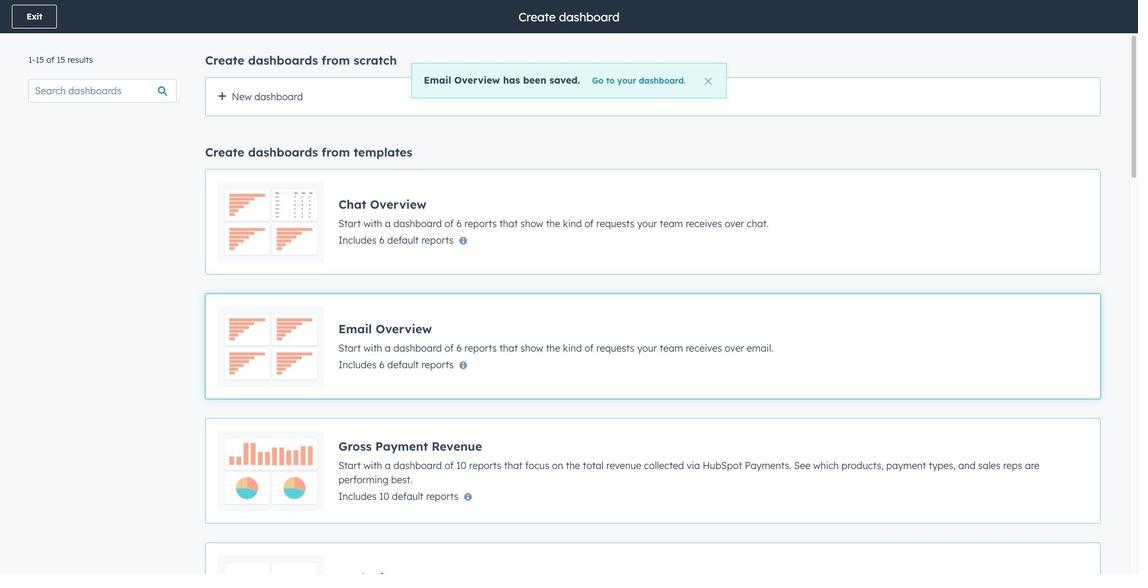 Task type: describe. For each thing, give the bounding box(es) containing it.
marketing image
[[218, 555, 324, 574]]

email overview image
[[218, 306, 324, 387]]

none checkbox gross payment revenue
[[205, 418, 1102, 524]]

close image
[[705, 78, 712, 85]]

page section element
[[0, 0, 1139, 33]]

chat overview image
[[218, 182, 324, 262]]



Task type: locate. For each thing, give the bounding box(es) containing it.
None checkbox
[[205, 418, 1102, 524], [205, 543, 1102, 574]]

1 none checkbox from the top
[[205, 418, 1102, 524]]

1 vertical spatial none checkbox
[[205, 543, 1102, 574]]

none checkbox email overview
[[205, 294, 1102, 399]]

0 vertical spatial none checkbox
[[205, 418, 1102, 524]]

None checkbox
[[205, 77, 1102, 116], [205, 169, 1102, 275], [205, 294, 1102, 399], [205, 77, 1102, 116]]

none checkbox chat overview
[[205, 169, 1102, 275]]

none checkbox marketing
[[205, 543, 1102, 574]]

Search search field
[[28, 79, 177, 103]]

gross payment revenue image
[[218, 431, 324, 511]]

alert
[[412, 63, 727, 98]]

2 none checkbox from the top
[[205, 543, 1102, 574]]



Task type: vqa. For each thing, say whether or not it's contained in the screenshot.
first option from the top of the page
yes



